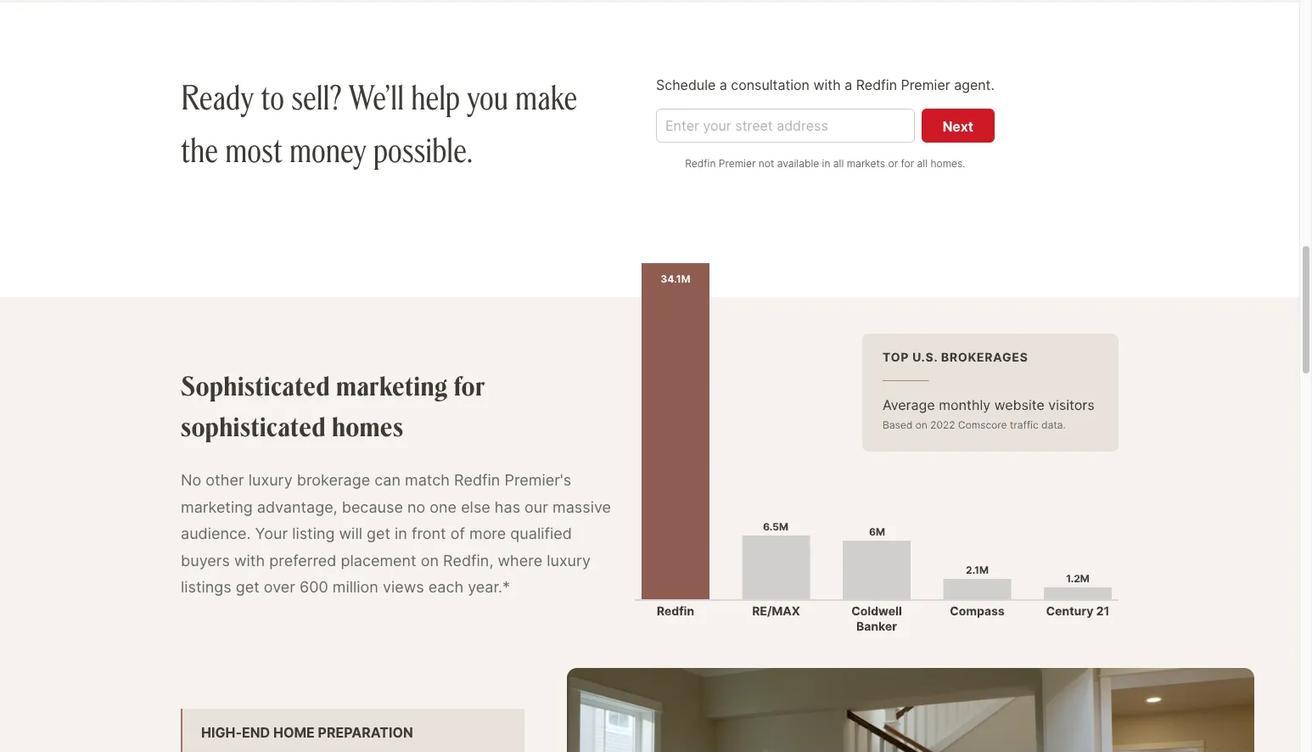 Task type: locate. For each thing, give the bounding box(es) containing it.
1 horizontal spatial redfin
[[686, 157, 716, 170]]

where
[[498, 552, 543, 569]]

sell?
[[291, 74, 342, 119]]

in right available at the top right
[[823, 157, 831, 170]]

0 horizontal spatial with
[[234, 552, 265, 569]]

sophisticated marketing for sophisticated homes
[[181, 369, 486, 443]]

we'll
[[349, 74, 404, 119]]

sophisticated
[[181, 409, 326, 443]]

for
[[901, 157, 915, 170], [454, 369, 486, 403]]

a
[[720, 76, 728, 93], [845, 76, 853, 93]]

0 vertical spatial marketing
[[336, 369, 448, 403]]

not
[[759, 157, 775, 170]]

redfin left not
[[686, 157, 716, 170]]

on
[[421, 552, 439, 569]]

our
[[525, 498, 549, 516]]

luxury up advantage,
[[249, 471, 293, 489]]

1 vertical spatial with
[[234, 552, 265, 569]]

consultation
[[731, 76, 810, 93]]

1 vertical spatial for
[[454, 369, 486, 403]]

placement
[[341, 552, 417, 569]]

luxury down the qualified
[[547, 552, 591, 569]]

all
[[834, 157, 844, 170], [918, 157, 928, 170]]

0 vertical spatial premier
[[901, 76, 951, 93]]

all left homes. on the right of the page
[[918, 157, 928, 170]]

1 horizontal spatial marketing
[[336, 369, 448, 403]]

0 horizontal spatial all
[[834, 157, 844, 170]]

1 vertical spatial marketing
[[181, 498, 253, 516]]

qualified
[[511, 525, 572, 543]]

in
[[823, 157, 831, 170], [395, 525, 408, 543]]

one
[[430, 498, 457, 516]]

buyers
[[181, 552, 230, 569]]

2 all from the left
[[918, 157, 928, 170]]

redfin up the else at the left of page
[[454, 471, 501, 489]]

match
[[405, 471, 450, 489]]

redfin
[[857, 76, 898, 93], [686, 157, 716, 170], [454, 471, 501, 489]]

1 vertical spatial get
[[236, 578, 260, 596]]

0 horizontal spatial in
[[395, 525, 408, 543]]

help
[[411, 74, 460, 119]]

0 horizontal spatial get
[[236, 578, 260, 596]]

premier's
[[505, 471, 572, 489]]

1 horizontal spatial in
[[823, 157, 831, 170]]

1 horizontal spatial all
[[918, 157, 928, 170]]

make
[[516, 74, 578, 119]]

get up placement
[[367, 525, 391, 543]]

you
[[467, 74, 509, 119]]

0 horizontal spatial redfin
[[454, 471, 501, 489]]

because
[[342, 498, 403, 516]]

year.*
[[468, 578, 510, 596]]

can
[[375, 471, 401, 489]]

0 horizontal spatial marketing
[[181, 498, 253, 516]]

1 horizontal spatial premier
[[901, 76, 951, 93]]

redfin inside no other luxury brokerage can match redfin premier's marketing advantage, because no one else has our massive audience. your listing will get in front of more qualified buyers with preferred placement on redfin, where luxury listings get over 600 million views each year.*
[[454, 471, 501, 489]]

markets
[[847, 157, 886, 170]]

get
[[367, 525, 391, 543], [236, 578, 260, 596]]

premier left not
[[719, 157, 756, 170]]

ready to sell? we'll help you make the most money possible.
[[181, 74, 578, 171]]

1 horizontal spatial luxury
[[547, 552, 591, 569]]

with down 'your' at the left
[[234, 552, 265, 569]]

homes
[[332, 409, 404, 443]]

1 horizontal spatial with
[[814, 76, 841, 93]]

has
[[495, 498, 521, 516]]

2 vertical spatial redfin
[[454, 471, 501, 489]]

front
[[412, 525, 446, 543]]

end
[[242, 725, 270, 742]]

no
[[408, 498, 426, 516]]

with right consultation
[[814, 76, 841, 93]]

other
[[206, 471, 244, 489]]

million
[[333, 578, 379, 596]]

premier
[[901, 76, 951, 93], [719, 157, 756, 170]]

1 vertical spatial premier
[[719, 157, 756, 170]]

a right schedule at the top of the page
[[720, 76, 728, 93]]

agent.
[[955, 76, 995, 93]]

high-end home preparation
[[201, 725, 413, 742]]

marketing up audience.
[[181, 498, 253, 516]]

1 horizontal spatial a
[[845, 76, 853, 93]]

premier left "agent." at right top
[[901, 76, 951, 93]]

2 horizontal spatial redfin
[[857, 76, 898, 93]]

luxury
[[249, 471, 293, 489], [547, 552, 591, 569]]

0 vertical spatial get
[[367, 525, 391, 543]]

the
[[181, 126, 218, 171]]

1 vertical spatial in
[[395, 525, 408, 543]]

0 horizontal spatial premier
[[719, 157, 756, 170]]

in left front
[[395, 525, 408, 543]]

all left markets
[[834, 157, 844, 170]]

0 horizontal spatial for
[[454, 369, 486, 403]]

views
[[383, 578, 424, 596]]

marketing
[[336, 369, 448, 403], [181, 498, 253, 516]]

with
[[814, 76, 841, 93], [234, 552, 265, 569]]

0 vertical spatial for
[[901, 157, 915, 170]]

will
[[339, 525, 363, 543]]

sophisticated
[[181, 369, 330, 403]]

more
[[470, 525, 506, 543]]

possible.
[[374, 126, 473, 171]]

0 vertical spatial luxury
[[249, 471, 293, 489]]

no other luxury brokerage can match redfin premier's marketing advantage, because no one else has our massive audience. your listing will get in front of more qualified buyers with preferred placement on redfin, where luxury listings get over 600 million views each year.*
[[181, 471, 612, 596]]

Enter your street address search field
[[656, 108, 915, 142]]

preparation
[[318, 725, 413, 742]]

marketing up the homes
[[336, 369, 448, 403]]

a up enter your street address search box
[[845, 76, 853, 93]]

get left over
[[236, 578, 260, 596]]

listings
[[181, 578, 232, 596]]

0 horizontal spatial luxury
[[249, 471, 293, 489]]

no
[[181, 471, 202, 489]]

else
[[461, 498, 491, 516]]

0 horizontal spatial a
[[720, 76, 728, 93]]

redfin up markets
[[857, 76, 898, 93]]



Task type: vqa. For each thing, say whether or not it's contained in the screenshot.
Garage in the top of the page
no



Task type: describe. For each thing, give the bounding box(es) containing it.
home
[[273, 725, 315, 742]]

or
[[889, 157, 899, 170]]

money
[[290, 126, 367, 171]]

in inside no other luxury brokerage can match redfin premier's marketing advantage, because no one else has our massive audience. your listing will get in front of more qualified buyers with preferred placement on redfin, where luxury listings get over 600 million views each year.*
[[395, 525, 408, 543]]

1 a from the left
[[720, 76, 728, 93]]

over
[[264, 578, 296, 596]]

0 vertical spatial redfin
[[857, 76, 898, 93]]

homes.
[[931, 157, 966, 170]]

next button
[[922, 108, 995, 142]]

1 vertical spatial redfin
[[686, 157, 716, 170]]

high-end home preparation tab list
[[181, 709, 525, 752]]

advantage,
[[257, 498, 338, 516]]

with inside no other luxury brokerage can match redfin premier's marketing advantage, because no one else has our massive audience. your listing will get in front of more qualified buyers with preferred placement on redfin, where luxury listings get over 600 million views each year.*
[[234, 552, 265, 569]]

1 all from the left
[[834, 157, 844, 170]]

600
[[300, 578, 328, 596]]

ready
[[181, 74, 254, 119]]

2 a from the left
[[845, 76, 853, 93]]

1 horizontal spatial for
[[901, 157, 915, 170]]

massive
[[553, 498, 612, 516]]

available
[[778, 157, 820, 170]]

redfin,
[[443, 552, 494, 569]]

1 vertical spatial luxury
[[547, 552, 591, 569]]

brokerage
[[297, 471, 370, 489]]

schedule a consultation with a redfin premier agent.
[[656, 76, 995, 93]]

for inside sophisticated marketing for sophisticated homes
[[454, 369, 486, 403]]

preferred
[[269, 552, 337, 569]]

marketing inside no other luxury brokerage can match redfin premier's marketing advantage, because no one else has our massive audience. your listing will get in front of more qualified buyers with preferred placement on redfin, where luxury listings get over 600 million views each year.*
[[181, 498, 253, 516]]

listing
[[292, 525, 335, 543]]

to
[[261, 74, 284, 119]]

schedule
[[656, 76, 716, 93]]

most
[[225, 126, 283, 171]]

of
[[451, 525, 465, 543]]

your
[[255, 525, 288, 543]]

audience.
[[181, 525, 251, 543]]

0 vertical spatial in
[[823, 157, 831, 170]]

redfin premier not available in all markets or for all homes.
[[686, 157, 966, 170]]

marketing inside sophisticated marketing for sophisticated homes
[[336, 369, 448, 403]]

brokerage stats chart image
[[635, 263, 1119, 635]]

1 horizontal spatial get
[[367, 525, 391, 543]]

each
[[429, 578, 464, 596]]

0 vertical spatial with
[[814, 76, 841, 93]]

next
[[943, 118, 974, 135]]

high-
[[201, 725, 242, 742]]



